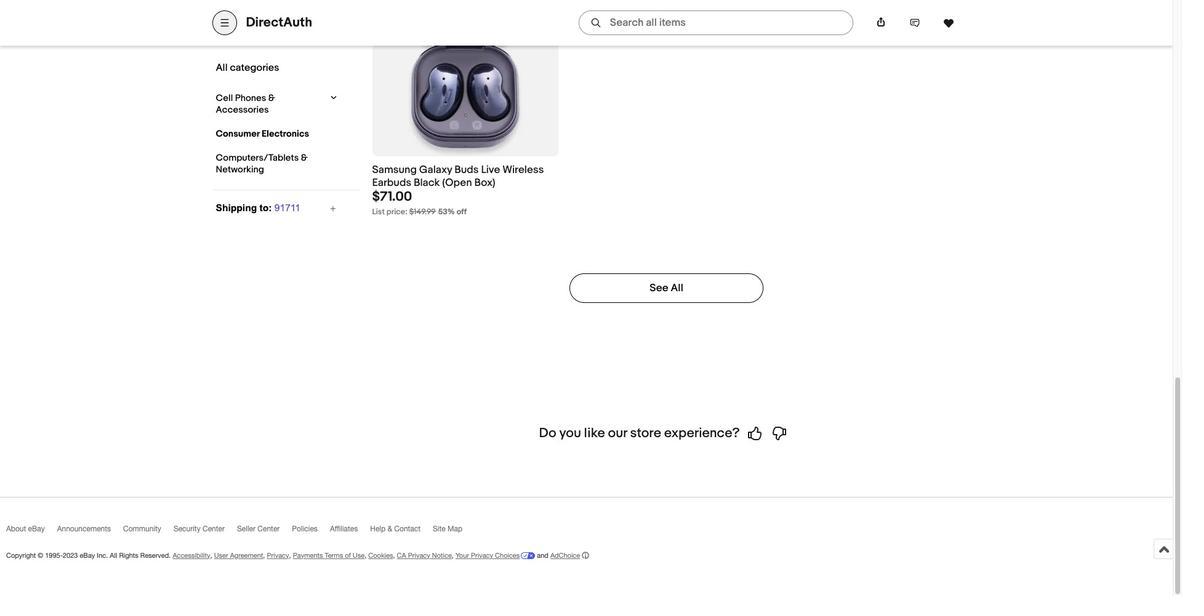 Task type: locate. For each thing, give the bounding box(es) containing it.
0 horizontal spatial ebay
[[28, 524, 45, 533]]

©
[[38, 552, 43, 559]]

see all
[[650, 282, 683, 294]]

help
[[370, 524, 386, 533]]

accessibility
[[173, 552, 210, 559]]

2 center from the left
[[258, 524, 280, 533]]

affiliates
[[330, 524, 358, 533]]

, left payments
[[289, 552, 291, 559]]

announcements
[[57, 524, 111, 533]]

4 , from the left
[[365, 552, 367, 559]]

security
[[174, 524, 201, 533]]

samsung galaxy buds live wireless earbuds black (open box)
[[372, 164, 544, 189]]

copyright
[[6, 552, 36, 559]]

0 horizontal spatial privacy
[[267, 552, 289, 559]]

wireless
[[503, 164, 544, 176]]

2 vertical spatial all
[[110, 552, 117, 559]]

cell phones & accessories
[[216, 92, 275, 116]]

black
[[414, 177, 440, 189]]

accessibility link
[[173, 552, 210, 559]]

& inside the computers/tablets & networking
[[301, 152, 308, 164]]

1 center from the left
[[203, 524, 225, 533]]

buds
[[455, 164, 479, 176]]

ebay
[[28, 524, 45, 533], [80, 552, 95, 559]]

0 vertical spatial ebay
[[28, 524, 45, 533]]

2023
[[63, 552, 78, 559]]

privacy down seller center link
[[267, 552, 289, 559]]

privacy right your
[[471, 552, 493, 559]]

1 horizontal spatial center
[[258, 524, 280, 533]]

help & contact link
[[370, 524, 433, 539]]

2 vertical spatial &
[[388, 524, 392, 533]]

1 , from the left
[[210, 552, 212, 559]]

all right inc.
[[110, 552, 117, 559]]

$149.99
[[409, 207, 436, 217]]

ca privacy notice link
[[397, 552, 452, 559]]

privacy link
[[267, 552, 289, 559]]

about ebay link
[[6, 524, 57, 539]]

accessories
[[216, 104, 269, 116]]

computers/tablets & networking
[[216, 152, 308, 175]]

2 horizontal spatial privacy
[[471, 552, 493, 559]]

networking
[[216, 164, 264, 175]]

1 horizontal spatial privacy
[[408, 552, 430, 559]]

all
[[216, 62, 228, 74], [671, 282, 683, 294], [110, 552, 117, 559]]

privacy right ca
[[408, 552, 430, 559]]

center
[[203, 524, 225, 533], [258, 524, 280, 533]]

directauth link
[[246, 15, 312, 31]]

center right 'seller'
[[258, 524, 280, 533]]

, left privacy link
[[263, 552, 265, 559]]

privacy
[[267, 552, 289, 559], [408, 552, 430, 559], [471, 552, 493, 559]]

phones
[[235, 92, 266, 104]]

samsung galaxy buds live wireless earbuds black (open box) : quick view image
[[408, 0, 523, 156]]

ca
[[397, 552, 406, 559]]

security center
[[174, 524, 225, 533]]

0 vertical spatial all
[[216, 62, 228, 74]]

samsung galaxy buds live wireless earbuds black (open box) button
[[372, 164, 559, 189]]

all up cell
[[216, 62, 228, 74]]

do you like our store experience? link
[[539, 425, 794, 441]]

like
[[584, 425, 605, 441]]

security center link
[[174, 524, 237, 539]]

& right help
[[388, 524, 392, 533]]

6 , from the left
[[452, 552, 454, 559]]

tab panel
[[212, 0, 961, 596]]

notice
[[432, 552, 452, 559]]

of
[[345, 552, 351, 559]]

your
[[456, 552, 469, 559]]

, left the cookies
[[365, 552, 367, 559]]

all right see
[[671, 282, 683, 294]]

53%
[[438, 207, 455, 217]]

, left user
[[210, 552, 212, 559]]

live
[[481, 164, 500, 176]]

& right phones
[[268, 92, 275, 104]]

& down "electronics"
[[301, 152, 308, 164]]

2 horizontal spatial &
[[388, 524, 392, 533]]

91711
[[275, 203, 301, 213]]

&
[[268, 92, 275, 104], [301, 152, 308, 164], [388, 524, 392, 533]]

ebay left inc.
[[80, 552, 95, 559]]

seller center link
[[237, 524, 292, 539]]

about ebay
[[6, 524, 45, 533]]

1 horizontal spatial &
[[301, 152, 308, 164]]

2 privacy from the left
[[408, 552, 430, 559]]

(open
[[442, 177, 472, 189]]

ebay right about
[[28, 524, 45, 533]]

terms
[[325, 552, 343, 559]]

your privacy choices link
[[456, 552, 535, 559]]

0 vertical spatial &
[[268, 92, 275, 104]]

tab panel containing $71.00
[[212, 0, 961, 596]]

1 vertical spatial ebay
[[80, 552, 95, 559]]

0 horizontal spatial &
[[268, 92, 275, 104]]

price:
[[387, 207, 408, 217]]

, left ca
[[393, 552, 395, 559]]

5 , from the left
[[393, 552, 395, 559]]

, left your
[[452, 552, 454, 559]]

box)
[[474, 177, 495, 189]]

site
[[433, 524, 446, 533]]

3 privacy from the left
[[471, 552, 493, 559]]

our
[[608, 425, 627, 441]]

2 horizontal spatial all
[[671, 282, 683, 294]]

to:
[[260, 203, 272, 213]]

rights
[[119, 552, 138, 559]]

0 horizontal spatial center
[[203, 524, 225, 533]]

center right security at the bottom left
[[203, 524, 225, 533]]

1 horizontal spatial all
[[216, 62, 228, 74]]

1 vertical spatial &
[[301, 152, 308, 164]]



Task type: vqa. For each thing, say whether or not it's contained in the screenshot.
Restaurant
no



Task type: describe. For each thing, give the bounding box(es) containing it.
and adchoice
[[535, 552, 580, 559]]

help & contact
[[370, 524, 421, 533]]

& for help
[[388, 524, 392, 533]]

1 privacy from the left
[[267, 552, 289, 559]]

see
[[650, 282, 669, 294]]

1 horizontal spatial ebay
[[80, 552, 95, 559]]

map
[[448, 524, 462, 533]]

categories
[[230, 62, 279, 74]]

Search all items field
[[579, 10, 853, 35]]

center for security center
[[203, 524, 225, 533]]

about
[[6, 524, 26, 533]]

2 , from the left
[[263, 552, 265, 559]]

consumer
[[216, 128, 260, 140]]

agreement
[[230, 552, 263, 559]]

3 , from the left
[[289, 552, 291, 559]]

payments
[[293, 552, 323, 559]]

reserved.
[[140, 552, 171, 559]]

store
[[630, 425, 661, 441]]

computers/tablets
[[216, 152, 299, 164]]

cookies link
[[368, 552, 393, 559]]

off
[[457, 207, 467, 217]]

cell
[[216, 92, 233, 104]]

do
[[539, 425, 556, 441]]

adchoice link
[[550, 552, 589, 560]]

$71.00
[[372, 189, 412, 205]]

0 horizontal spatial all
[[110, 552, 117, 559]]

1995-
[[45, 552, 63, 559]]

and
[[537, 552, 549, 559]]

1 vertical spatial all
[[671, 282, 683, 294]]

announcements link
[[57, 524, 123, 539]]

copyright © 1995-2023 ebay inc. all rights reserved. accessibility , user agreement , privacy , payments terms of use , cookies , ca privacy notice , your privacy choices
[[6, 552, 520, 559]]

see all link
[[569, 273, 764, 303]]

electronics
[[262, 128, 309, 140]]

affiliates link
[[330, 524, 370, 539]]

inc.
[[97, 552, 108, 559]]

earbuds
[[372, 177, 411, 189]]

policies
[[292, 524, 318, 533]]

user
[[214, 552, 228, 559]]

all categories
[[216, 62, 279, 74]]

seller center
[[237, 524, 280, 533]]

community
[[123, 524, 161, 533]]

choices
[[495, 552, 520, 559]]

& inside cell phones & accessories
[[268, 92, 275, 104]]

& for computers/tablets
[[301, 152, 308, 164]]

list
[[372, 207, 385, 217]]

experience?
[[664, 425, 740, 441]]

community link
[[123, 524, 174, 539]]

contact
[[394, 524, 421, 533]]

site map link
[[433, 524, 475, 539]]

$71.00 list price: $149.99 53% off
[[372, 189, 467, 217]]

policies link
[[292, 524, 330, 539]]

you
[[559, 425, 581, 441]]

saved seller directauth image
[[943, 17, 954, 28]]

site map
[[433, 524, 462, 533]]

directauth
[[246, 15, 312, 31]]

computers/tablets & networking link
[[213, 149, 333, 179]]

user agreement link
[[214, 552, 263, 559]]

do you like our store experience?
[[539, 425, 740, 441]]

center for seller center
[[258, 524, 280, 533]]

galaxy
[[419, 164, 452, 176]]

samsung
[[372, 164, 417, 176]]

all categories link
[[213, 58, 337, 77]]

shipping to: 91711
[[216, 203, 301, 213]]

seller
[[237, 524, 256, 533]]

consumer electronics
[[216, 128, 309, 140]]

payments terms of use link
[[293, 552, 365, 559]]

cell phones & accessories link
[[213, 89, 325, 119]]

consumer electronics link
[[213, 125, 333, 143]]

cookies
[[368, 552, 393, 559]]

adchoice
[[550, 552, 580, 559]]

use
[[353, 552, 365, 559]]



